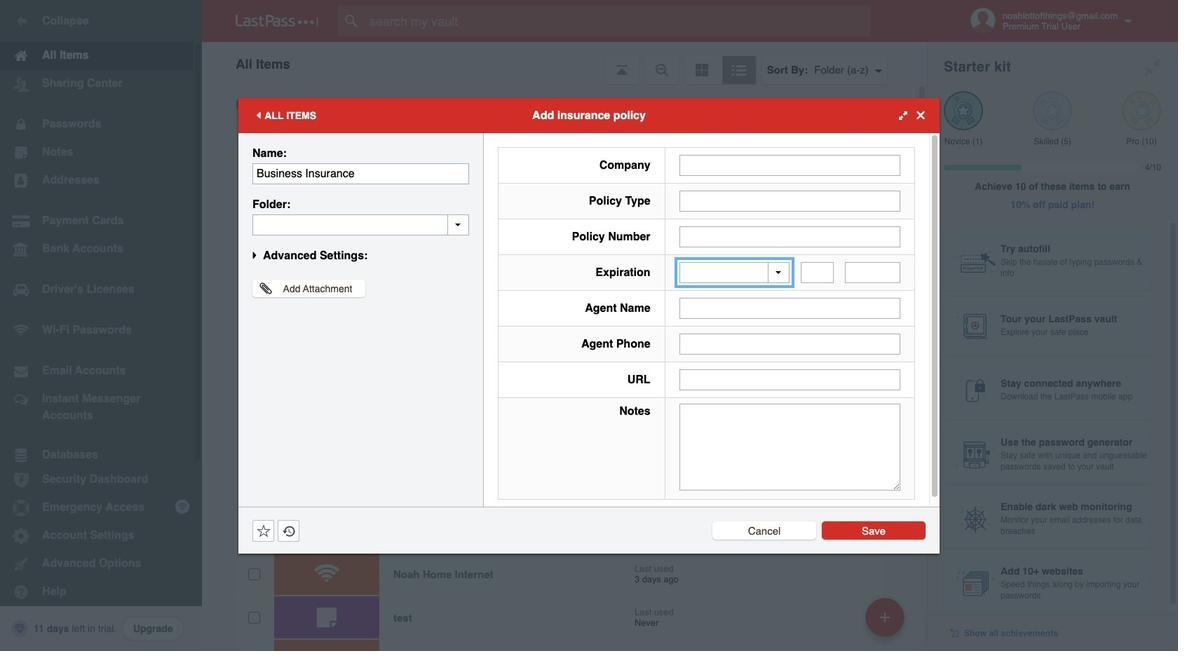 Task type: describe. For each thing, give the bounding box(es) containing it.
search my vault text field
[[338, 6, 899, 36]]

vault options navigation
[[202, 42, 928, 84]]

lastpass image
[[236, 15, 319, 27]]

new item image
[[881, 613, 890, 623]]

Search search field
[[338, 6, 899, 36]]



Task type: locate. For each thing, give the bounding box(es) containing it.
None text field
[[680, 155, 901, 176], [680, 190, 901, 212], [253, 214, 469, 235], [680, 226, 901, 247], [801, 262, 835, 283], [680, 334, 901, 355], [680, 370, 901, 391], [680, 155, 901, 176], [680, 190, 901, 212], [253, 214, 469, 235], [680, 226, 901, 247], [801, 262, 835, 283], [680, 334, 901, 355], [680, 370, 901, 391]]

new item navigation
[[861, 594, 914, 652]]

None text field
[[253, 163, 469, 184], [846, 262, 901, 283], [680, 298, 901, 319], [680, 404, 901, 491], [253, 163, 469, 184], [846, 262, 901, 283], [680, 298, 901, 319], [680, 404, 901, 491]]

dialog
[[239, 98, 940, 554]]

main navigation navigation
[[0, 0, 202, 652]]



